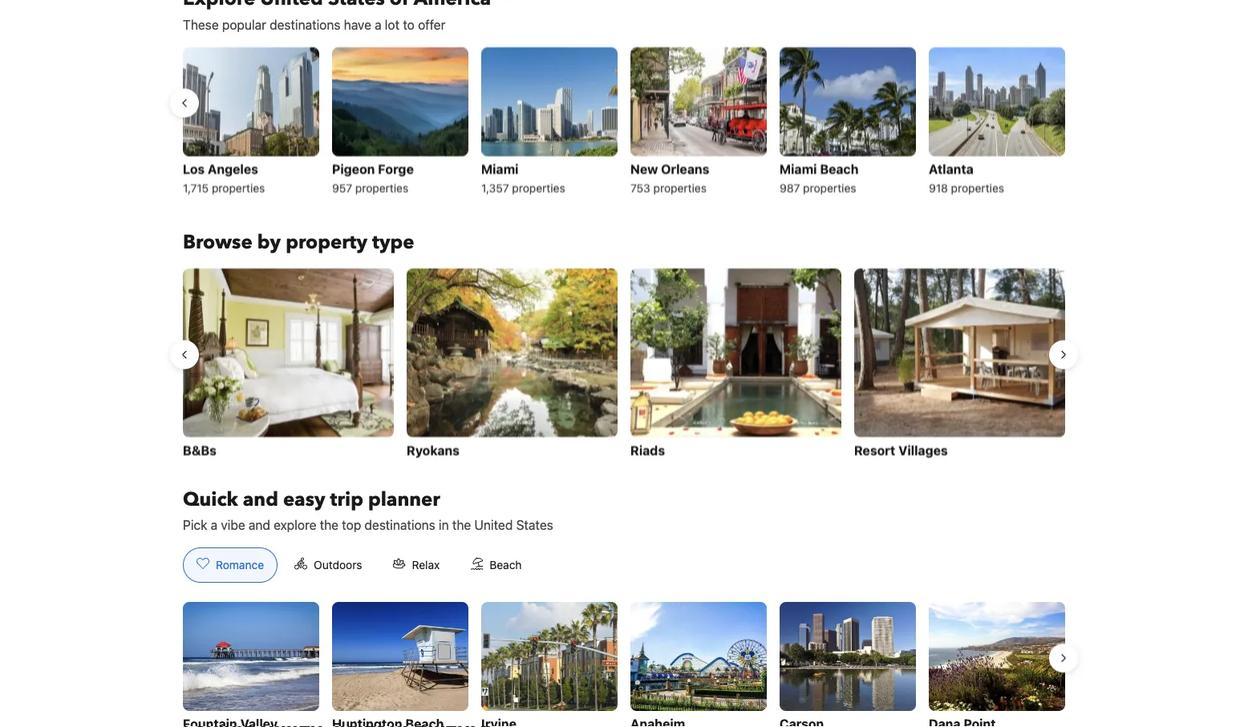 Task type: describe. For each thing, give the bounding box(es) containing it.
2 the from the left
[[453, 518, 471, 533]]

957
[[332, 181, 352, 195]]

0 vertical spatial destinations
[[270, 17, 341, 32]]

3 region from the top
[[170, 596, 1079, 728]]

ryokans
[[407, 443, 460, 458]]

vibe
[[221, 518, 245, 533]]

new orleans 753 properties
[[631, 161, 710, 195]]

orleans
[[661, 161, 710, 177]]

easy
[[283, 487, 326, 513]]

outdoors
[[314, 559, 362, 572]]

region containing los angeles
[[170, 41, 1079, 204]]

lot
[[385, 17, 400, 32]]

los angeles 1,715 properties
[[183, 161, 265, 195]]

forge
[[378, 161, 414, 177]]

b&bs
[[183, 443, 217, 458]]

miami beach 987 properties
[[780, 161, 859, 195]]

los
[[183, 161, 205, 177]]

type
[[372, 230, 415, 256]]

pigeon
[[332, 161, 375, 177]]

1,357
[[482, 181, 509, 195]]

romance button
[[183, 548, 278, 583]]

resort
[[855, 443, 896, 458]]

b&bs link
[[183, 268, 394, 461]]

tab list containing romance
[[170, 548, 549, 584]]

ryokans link
[[407, 268, 618, 461]]

outdoors button
[[281, 548, 376, 583]]

1 the from the left
[[320, 518, 339, 533]]

property
[[286, 230, 368, 256]]

atlanta 918 properties
[[929, 161, 1005, 195]]

states
[[516, 518, 554, 533]]

trip
[[330, 487, 363, 513]]

beach button
[[457, 548, 536, 583]]

a inside quick and easy trip planner pick a vibe and explore the top destinations in the united states
[[211, 518, 218, 533]]

properties for miami
[[804, 181, 857, 195]]

browse by property type
[[183, 230, 415, 256]]

753
[[631, 181, 651, 195]]

1,715
[[183, 181, 209, 195]]

new
[[631, 161, 658, 177]]

atlanta
[[929, 161, 974, 177]]

properties for pigeon
[[355, 181, 409, 195]]

offer
[[418, 17, 446, 32]]



Task type: vqa. For each thing, say whether or not it's contained in the screenshot.
properties in the Atlanta 918 properties
yes



Task type: locate. For each thing, give the bounding box(es) containing it.
properties right '987'
[[804, 181, 857, 195]]

0 vertical spatial a
[[375, 17, 382, 32]]

beach inside miami beach 987 properties
[[820, 161, 859, 177]]

have
[[344, 17, 371, 32]]

properties inside miami beach 987 properties
[[804, 181, 857, 195]]

the
[[320, 518, 339, 533], [453, 518, 471, 533]]

villages
[[899, 443, 948, 458]]

explore
[[274, 518, 317, 533]]

angeles
[[208, 161, 258, 177]]

6 properties from the left
[[952, 181, 1005, 195]]

and right vibe
[[249, 518, 270, 533]]

beach
[[820, 161, 859, 177], [490, 559, 522, 572]]

pigeon forge 957 properties
[[332, 161, 414, 195]]

0 vertical spatial beach
[[820, 161, 859, 177]]

1 vertical spatial beach
[[490, 559, 522, 572]]

3 properties from the left
[[512, 181, 566, 195]]

destinations left have
[[270, 17, 341, 32]]

properties right 1,357
[[512, 181, 566, 195]]

0 vertical spatial region
[[170, 41, 1079, 204]]

to
[[403, 17, 415, 32]]

1 horizontal spatial beach
[[820, 161, 859, 177]]

2 properties from the left
[[355, 181, 409, 195]]

popular
[[222, 17, 266, 32]]

united
[[475, 518, 513, 533]]

0 vertical spatial and
[[243, 487, 278, 513]]

the left top
[[320, 518, 339, 533]]

properties for los
[[212, 181, 265, 195]]

4 properties from the left
[[654, 181, 707, 195]]

quick
[[183, 487, 238, 513]]

1 vertical spatial region
[[170, 262, 1079, 468]]

properties for new
[[654, 181, 707, 195]]

riads
[[631, 443, 665, 458]]

miami inside miami beach 987 properties
[[780, 161, 817, 177]]

tab list
[[170, 548, 549, 584]]

properties inside "miami 1,357 properties"
[[512, 181, 566, 195]]

the right in
[[453, 518, 471, 533]]

0 horizontal spatial beach
[[490, 559, 522, 572]]

miami for beach
[[780, 161, 817, 177]]

miami up 1,357
[[482, 161, 519, 177]]

properties down the forge
[[355, 181, 409, 195]]

relax
[[412, 559, 440, 572]]

2 miami from the left
[[780, 161, 817, 177]]

region
[[170, 41, 1079, 204], [170, 262, 1079, 468], [170, 596, 1079, 728]]

planner
[[368, 487, 440, 513]]

destinations down planner
[[365, 518, 436, 533]]

0 horizontal spatial the
[[320, 518, 339, 533]]

beach inside button
[[490, 559, 522, 572]]

2 region from the top
[[170, 262, 1079, 468]]

properties down angeles
[[212, 181, 265, 195]]

0 horizontal spatial destinations
[[270, 17, 341, 32]]

resort villages
[[855, 443, 948, 458]]

relax button
[[379, 548, 454, 583]]

miami 1,357 properties
[[482, 161, 566, 195]]

1 miami from the left
[[482, 161, 519, 177]]

top
[[342, 518, 361, 533]]

properties
[[212, 181, 265, 195], [355, 181, 409, 195], [512, 181, 566, 195], [654, 181, 707, 195], [804, 181, 857, 195], [952, 181, 1005, 195]]

destinations inside quick and easy trip planner pick a vibe and explore the top destinations in the united states
[[365, 518, 436, 533]]

1 properties from the left
[[212, 181, 265, 195]]

1 vertical spatial destinations
[[365, 518, 436, 533]]

properties down orleans
[[654, 181, 707, 195]]

1 vertical spatial a
[[211, 518, 218, 533]]

a
[[375, 17, 382, 32], [211, 518, 218, 533]]

these popular destinations have a lot to offer
[[183, 17, 446, 32]]

properties inside los angeles 1,715 properties
[[212, 181, 265, 195]]

miami up '987'
[[780, 161, 817, 177]]

properties inside the 'new orleans 753 properties'
[[654, 181, 707, 195]]

region containing b&bs
[[170, 262, 1079, 468]]

quick and easy trip planner pick a vibe and explore the top destinations in the united states
[[183, 487, 554, 533]]

properties inside pigeon forge 957 properties
[[355, 181, 409, 195]]

5 properties from the left
[[804, 181, 857, 195]]

pick
[[183, 518, 207, 533]]

0 horizontal spatial a
[[211, 518, 218, 533]]

1 horizontal spatial a
[[375, 17, 382, 32]]

riads link
[[631, 268, 842, 461]]

1 vertical spatial and
[[249, 518, 270, 533]]

properties inside atlanta 918 properties
[[952, 181, 1005, 195]]

romance
[[216, 559, 264, 572]]

1 horizontal spatial the
[[453, 518, 471, 533]]

by
[[257, 230, 281, 256]]

and up vibe
[[243, 487, 278, 513]]

1 horizontal spatial miami
[[780, 161, 817, 177]]

miami for 1,357
[[482, 161, 519, 177]]

destinations
[[270, 17, 341, 32], [365, 518, 436, 533]]

in
[[439, 518, 449, 533]]

a left vibe
[[211, 518, 218, 533]]

properties down atlanta
[[952, 181, 1005, 195]]

987
[[780, 181, 800, 195]]

918
[[929, 181, 949, 195]]

resort villages link
[[855, 268, 1066, 461]]

miami inside "miami 1,357 properties"
[[482, 161, 519, 177]]

and
[[243, 487, 278, 513], [249, 518, 270, 533]]

0 horizontal spatial miami
[[482, 161, 519, 177]]

miami
[[482, 161, 519, 177], [780, 161, 817, 177]]

2 vertical spatial region
[[170, 596, 1079, 728]]

1 horizontal spatial destinations
[[365, 518, 436, 533]]

1 region from the top
[[170, 41, 1079, 204]]

browse
[[183, 230, 253, 256]]

these
[[183, 17, 219, 32]]

a left lot
[[375, 17, 382, 32]]



